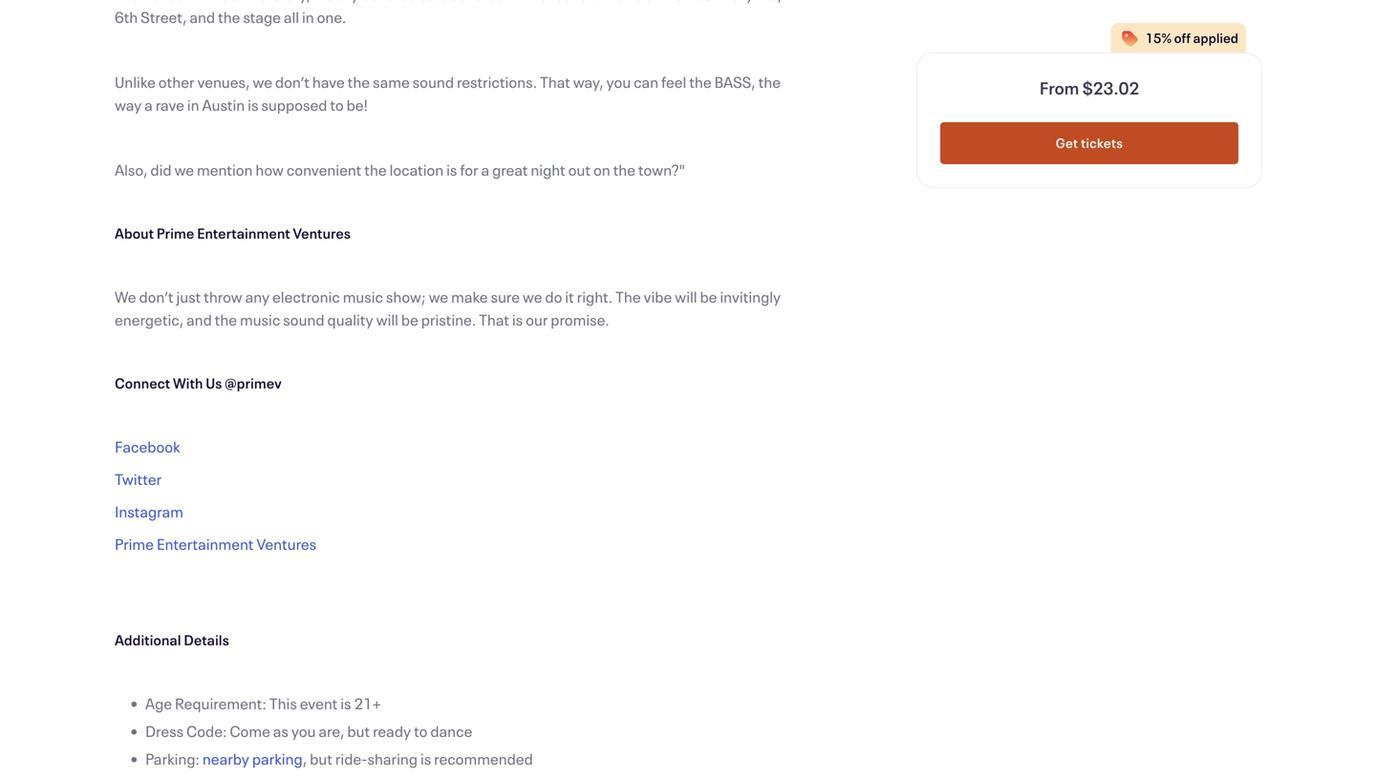 Task type: vqa. For each thing, say whether or not it's contained in the screenshot.
rightmost 6 days ago
no



Task type: locate. For each thing, give the bounding box(es) containing it.
1 horizontal spatial but
[[347, 722, 370, 742]]

0 vertical spatial a
[[231, 0, 240, 4]]

don't
[[275, 72, 310, 92], [139, 287, 174, 307]]

from
[[1040, 76, 1079, 99]]

we right the venues,
[[253, 72, 272, 92]]

nearby parking link
[[202, 749, 303, 770]]

but right , at the bottom left of page
[[310, 749, 333, 770]]

1 vertical spatial that
[[479, 310, 509, 330]]

1 horizontal spatial prime
[[157, 224, 194, 243]]

just
[[176, 287, 201, 307]]

make
[[451, 287, 488, 307]]

15%
[[1146, 29, 1172, 47]]

0 horizontal spatial will
[[376, 310, 399, 330]]

0 horizontal spatial you
[[291, 722, 316, 742]]

1 vertical spatial the
[[616, 287, 641, 307]]

2 horizontal spatial a
[[481, 160, 490, 180]]

0 vertical spatial that
[[540, 72, 570, 92]]

you
[[606, 72, 631, 92], [291, 722, 316, 742]]

0 horizontal spatial but
[[310, 749, 333, 770]]

covered
[[362, 0, 416, 4]]

with
[[507, 0, 537, 4]]

be
[[700, 287, 717, 307], [401, 310, 418, 330]]

1 vertical spatial a
[[144, 95, 153, 115]]

and
[[190, 7, 215, 27], [186, 310, 212, 330]]

a right for
[[481, 160, 490, 180]]

0 vertical spatial don't
[[275, 72, 310, 92]]

0 horizontal spatial in
[[187, 95, 199, 115]]

1 horizontal spatial that
[[540, 72, 570, 92]]

in inside the venue atx is a two-story, mostly covered outdoor area with excellent views of the austin skyline, 6th street, and the stage all in one.
[[302, 7, 314, 27]]

0 vertical spatial be
[[700, 287, 717, 307]]

stage
[[243, 7, 281, 27]]

0 vertical spatial prime
[[157, 224, 194, 243]]

1 vertical spatial music
[[240, 310, 280, 330]]

a left two-
[[231, 0, 240, 4]]

that
[[540, 72, 570, 92], [479, 310, 509, 330]]

1 vertical spatial don't
[[139, 287, 174, 307]]

can
[[634, 72, 659, 92]]

0 vertical spatial sound
[[413, 72, 454, 92]]

off
[[1174, 29, 1191, 47]]

0 horizontal spatial austin
[[202, 95, 245, 115]]

6th
[[115, 7, 138, 27]]

and down atx
[[190, 7, 215, 27]]

music up quality
[[343, 287, 383, 307]]

1 vertical spatial austin
[[202, 95, 245, 115]]

sound down the electronic
[[283, 310, 325, 330]]

we
[[253, 72, 272, 92], [174, 160, 194, 180], [429, 287, 448, 307], [523, 287, 542, 307]]

0 vertical spatial and
[[190, 7, 215, 27]]

energetic,
[[115, 310, 184, 330]]

1 vertical spatial sound
[[283, 310, 325, 330]]

0 vertical spatial will
[[675, 287, 697, 307]]

be down the "show;"
[[401, 310, 418, 330]]

the left location
[[364, 160, 387, 180]]

a right way
[[144, 95, 153, 115]]

austin down the venues,
[[202, 95, 245, 115]]

one.
[[317, 7, 346, 27]]

0 vertical spatial but
[[347, 722, 370, 742]]

bass,
[[714, 72, 756, 92]]

don't up energetic,
[[139, 287, 174, 307]]

music down any
[[240, 310, 280, 330]]

0 horizontal spatial a
[[144, 95, 153, 115]]

0 horizontal spatial don't
[[139, 287, 174, 307]]

1 horizontal spatial in
[[302, 7, 314, 27]]

sound inside we don't just throw any electronic music show; we make sure we do it right. the vibe will be invitingly energetic, and the music sound quality will be pristine. that is our promise.
[[283, 310, 325, 330]]

have
[[312, 72, 345, 92]]

0 horizontal spatial sound
[[283, 310, 325, 330]]

night
[[531, 160, 566, 180]]

the up 6th
[[115, 0, 140, 4]]

will down the "show;"
[[376, 310, 399, 330]]

but
[[347, 722, 370, 742], [310, 749, 333, 770]]

right.
[[577, 287, 613, 307]]

austin inside unlike other venues, we don't have the same sound restrictions. that way, you can feel the bass, the way a rave in austin is supposed to be!
[[202, 95, 245, 115]]

twitter
[[115, 469, 162, 490]]

we inside unlike other venues, we don't have the same sound restrictions. that way, you can feel the bass, the way a rave in austin is supposed to be!
[[253, 72, 272, 92]]

is right atx
[[218, 0, 228, 4]]

0 horizontal spatial to
[[330, 95, 344, 115]]

and inside the venue atx is a two-story, mostly covered outdoor area with excellent views of the austin skyline, 6th street, and the stage all in one.
[[190, 7, 215, 27]]

1 horizontal spatial be
[[700, 287, 717, 307]]

is left our
[[512, 310, 523, 330]]

did
[[150, 160, 172, 180]]

but right are,
[[347, 722, 370, 742]]

0 horizontal spatial the
[[115, 0, 140, 4]]

and inside we don't just throw any electronic music show; we make sure we do it right. the vibe will be invitingly energetic, and the music sound quality will be pristine. that is our promise.
[[186, 310, 212, 330]]

prime
[[157, 224, 194, 243], [115, 534, 154, 555]]

0 horizontal spatial be
[[401, 310, 418, 330]]

get tickets
[[1056, 134, 1123, 152]]

town?"
[[638, 160, 686, 180]]

1 horizontal spatial will
[[675, 287, 697, 307]]

prime entertainment ventures link
[[115, 534, 317, 555]]

get tickets button
[[941, 122, 1239, 164]]

don't inside unlike other venues, we don't have the same sound restrictions. that way, you can feel the bass, the way a rave in austin is supposed to be!
[[275, 72, 310, 92]]

prime right "about"
[[157, 224, 194, 243]]

to right ready at the left bottom
[[414, 722, 428, 742]]

to inside unlike other venues, we don't have the same sound restrictions. that way, you can feel the bass, the way a rave in austin is supposed to be!
[[330, 95, 344, 115]]

event
[[300, 694, 338, 714]]

1 vertical spatial entertainment
[[157, 534, 254, 555]]

0 horizontal spatial prime
[[115, 534, 154, 555]]

applied
[[1193, 29, 1239, 47]]

the right on
[[613, 160, 636, 180]]

also, did we mention how convenient the location is for a great night out on the town?"
[[115, 160, 686, 180]]

and down just
[[186, 310, 212, 330]]

1 horizontal spatial a
[[231, 0, 240, 4]]

convenient
[[287, 160, 362, 180]]

the
[[661, 0, 683, 4], [218, 7, 240, 27], [348, 72, 370, 92], [689, 72, 712, 92], [759, 72, 781, 92], [364, 160, 387, 180], [613, 160, 636, 180], [215, 310, 237, 330]]

prime down instagram link
[[115, 534, 154, 555]]

rave
[[156, 95, 184, 115]]

you right as
[[291, 722, 316, 742]]

also,
[[115, 160, 148, 180]]

in right the all at the top of the page
[[302, 7, 314, 27]]

out
[[568, 160, 591, 180]]

that left way,
[[540, 72, 570, 92]]

sound right same
[[413, 72, 454, 92]]

entertainment down instagram
[[157, 534, 254, 555]]

entertainment
[[197, 224, 290, 243], [157, 534, 254, 555]]

1 vertical spatial in
[[187, 95, 199, 115]]

entertainment up any
[[197, 224, 290, 243]]

you inside unlike other venues, we don't have the same sound restrictions. that way, you can feel the bass, the way a rave in austin is supposed to be!
[[606, 72, 631, 92]]

a inside the venue atx is a two-story, mostly covered outdoor area with excellent views of the austin skyline, 6th street, and the stage all in one.
[[231, 0, 240, 4]]

are,
[[319, 722, 345, 742]]

supposed
[[261, 95, 327, 115]]

that inside unlike other venues, we don't have the same sound restrictions. that way, you can feel the bass, the way a rave in austin is supposed to be!
[[540, 72, 570, 92]]

you left can
[[606, 72, 631, 92]]

to
[[330, 95, 344, 115], [414, 722, 428, 742]]

in right rave
[[187, 95, 199, 115]]

1 horizontal spatial you
[[606, 72, 631, 92]]

a
[[231, 0, 240, 4], [144, 95, 153, 115], [481, 160, 490, 180]]

is left 21+
[[340, 694, 351, 714]]

1 horizontal spatial don't
[[275, 72, 310, 92]]

1 vertical spatial you
[[291, 722, 316, 742]]

mostly
[[313, 0, 359, 4]]

is
[[218, 0, 228, 4], [248, 95, 258, 115], [446, 160, 457, 180], [512, 310, 523, 330], [340, 694, 351, 714], [420, 749, 431, 770]]

1 horizontal spatial music
[[343, 287, 383, 307]]

vibe
[[644, 287, 672, 307]]

be!
[[347, 95, 368, 115]]

1 horizontal spatial the
[[616, 287, 641, 307]]

austin left skyline,
[[686, 0, 729, 4]]

two-
[[242, 0, 273, 4]]

the left vibe
[[616, 287, 641, 307]]

the right the feel
[[689, 72, 712, 92]]

same
[[373, 72, 410, 92]]

will right vibe
[[675, 287, 697, 307]]

we up pristine.
[[429, 287, 448, 307]]

0 vertical spatial entertainment
[[197, 224, 290, 243]]

that down sure
[[479, 310, 509, 330]]

of
[[644, 0, 658, 4]]

to left the be!
[[330, 95, 344, 115]]

the left stage
[[218, 7, 240, 27]]

from $23.02
[[1040, 76, 1140, 99]]

1 vertical spatial and
[[186, 310, 212, 330]]

promise.
[[551, 310, 610, 330]]

restrictions.
[[457, 72, 537, 92]]

0 vertical spatial the
[[115, 0, 140, 4]]

2 vertical spatial a
[[481, 160, 490, 180]]

any
[[245, 287, 270, 307]]

0 vertical spatial to
[[330, 95, 344, 115]]

be left invitingly
[[700, 287, 717, 307]]

1 vertical spatial prime
[[115, 534, 154, 555]]

age requirement: this event is 21+ dress code: come as you are, but ready to dance parking: nearby parking , but ride-sharing is recommended
[[145, 694, 533, 770]]

1 horizontal spatial austin
[[686, 0, 729, 4]]

story,
[[273, 0, 311, 4]]

0 vertical spatial you
[[606, 72, 631, 92]]

1 horizontal spatial sound
[[413, 72, 454, 92]]

will
[[675, 287, 697, 307], [376, 310, 399, 330]]

ventures
[[293, 224, 351, 243], [257, 534, 317, 555]]

this
[[269, 694, 297, 714]]

1 vertical spatial will
[[376, 310, 399, 330]]

the inside we don't just throw any electronic music show; we make sure we do it right. the vibe will be invitingly energetic, and the music sound quality will be pristine. that is our promise.
[[215, 310, 237, 330]]

the down throw
[[215, 310, 237, 330]]

don't up supposed
[[275, 72, 310, 92]]

0 horizontal spatial that
[[479, 310, 509, 330]]

1 vertical spatial to
[[414, 722, 428, 742]]

us
[[206, 374, 222, 393]]

0 vertical spatial in
[[302, 7, 314, 27]]

,
[[303, 749, 307, 770]]

1 vertical spatial be
[[401, 310, 418, 330]]

0 horizontal spatial music
[[240, 310, 280, 330]]

we left do
[[523, 287, 542, 307]]

is down the venues,
[[248, 95, 258, 115]]

about prime entertainment ventures
[[115, 224, 351, 243]]

1 horizontal spatial to
[[414, 722, 428, 742]]

0 vertical spatial austin
[[686, 0, 729, 4]]

great
[[492, 160, 528, 180]]

the venue atx is a two-story, mostly covered outdoor area with excellent views of the austin skyline, 6th street, and the stage all in one.
[[115, 0, 782, 27]]



Task type: describe. For each thing, give the bounding box(es) containing it.
is inside unlike other venues, we don't have the same sound restrictions. that way, you can feel the bass, the way a rave in austin is supposed to be!
[[248, 95, 258, 115]]

street,
[[141, 7, 187, 27]]

requirement:
[[175, 694, 266, 714]]

we
[[115, 287, 136, 307]]

0 vertical spatial music
[[343, 287, 383, 307]]

twitter link
[[115, 469, 162, 490]]

do
[[545, 287, 562, 307]]

1 vertical spatial but
[[310, 749, 333, 770]]

parking:
[[145, 749, 200, 770]]

the inside the venue atx is a two-story, mostly covered outdoor area with excellent views of the austin skyline, 6th street, and the stage all in one.
[[115, 0, 140, 4]]

area
[[475, 0, 505, 4]]

for
[[460, 160, 478, 180]]

it
[[565, 287, 574, 307]]

excellent
[[539, 0, 601, 4]]

throw
[[204, 287, 242, 307]]

sound inside unlike other venues, we don't have the same sound restrictions. that way, you can feel the bass, the way a rave in austin is supposed to be!
[[413, 72, 454, 92]]

on
[[594, 160, 610, 180]]

parking
[[252, 749, 303, 770]]

sharing
[[367, 749, 418, 770]]

instagram
[[115, 502, 183, 522]]

invitingly
[[720, 287, 781, 307]]

sure
[[491, 287, 520, 307]]

quality
[[327, 310, 373, 330]]

pristine.
[[421, 310, 476, 330]]

instagram link
[[115, 502, 183, 522]]

connect
[[115, 374, 170, 393]]

nearby
[[202, 749, 249, 770]]

is left for
[[446, 160, 457, 180]]

unlike other venues, we don't have the same sound restrictions. that way, you can feel the bass, the way a rave in austin is supposed to be!
[[115, 72, 781, 115]]

unlike
[[115, 72, 156, 92]]

is inside the venue atx is a two-story, mostly covered outdoor area with excellent views of the austin skyline, 6th street, and the stage all in one.
[[218, 0, 228, 4]]

way,
[[573, 72, 604, 92]]

ride-
[[335, 749, 367, 770]]

mention
[[197, 160, 253, 180]]

facebook link
[[115, 437, 180, 457]]

atx
[[188, 0, 215, 4]]

$23.02
[[1083, 76, 1140, 99]]

code:
[[186, 722, 227, 742]]

come
[[230, 722, 270, 742]]

facebook
[[115, 437, 180, 457]]

prime entertainment ventures
[[115, 534, 317, 555]]

1 vertical spatial ventures
[[257, 534, 317, 555]]

to inside age requirement: this event is 21+ dress code: come as you are, but ready to dance parking: nearby parking , but ride-sharing is recommended
[[414, 722, 428, 742]]

21+
[[354, 694, 381, 714]]

as
[[273, 722, 289, 742]]

is right sharing
[[420, 749, 431, 770]]

feel
[[661, 72, 687, 92]]

location
[[390, 160, 444, 180]]

the inside we don't just throw any electronic music show; we make sure we do it right. the vibe will be invitingly energetic, and the music sound quality will be pristine. that is our promise.
[[616, 287, 641, 307]]

outdoor
[[419, 0, 472, 4]]

additional
[[115, 631, 181, 650]]

the right bass,
[[759, 72, 781, 92]]

dress
[[145, 722, 184, 742]]

with
[[173, 374, 203, 393]]

show;
[[386, 287, 426, 307]]

additional details
[[115, 631, 229, 650]]

the right of
[[661, 0, 683, 4]]

how
[[256, 160, 284, 180]]

our
[[526, 310, 548, 330]]

ready
[[373, 722, 411, 742]]

connect with us @primev
[[115, 374, 282, 393]]

a inside unlike other venues, we don't have the same sound restrictions. that way, you can feel the bass, the way a rave in austin is supposed to be!
[[144, 95, 153, 115]]

get
[[1056, 134, 1078, 152]]

other
[[158, 72, 195, 92]]

0 vertical spatial ventures
[[293, 224, 351, 243]]

@primev
[[225, 374, 282, 393]]

you inside age requirement: this event is 21+ dress code: come as you are, but ready to dance parking: nearby parking , but ride-sharing is recommended
[[291, 722, 316, 742]]

venue
[[143, 0, 185, 4]]

about
[[115, 224, 154, 243]]

dance
[[430, 722, 472, 742]]

we don't just throw any electronic music show; we make sure we do it right. the vibe will be invitingly energetic, and the music sound quality will be pristine. that is our promise.
[[115, 287, 781, 330]]

views
[[604, 0, 642, 4]]

recommended
[[434, 749, 533, 770]]

age
[[145, 694, 172, 714]]

don't inside we don't just throw any electronic music show; we make sure we do it right. the vibe will be invitingly energetic, and the music sound quality will be pristine. that is our promise.
[[139, 287, 174, 307]]

electronic
[[272, 287, 340, 307]]

way
[[115, 95, 142, 115]]

is inside we don't just throw any electronic music show; we make sure we do it right. the vibe will be invitingly energetic, and the music sound quality will be pristine. that is our promise.
[[512, 310, 523, 330]]

skyline,
[[731, 0, 782, 4]]

details
[[184, 631, 229, 650]]

that inside we don't just throw any electronic music show; we make sure we do it right. the vibe will be invitingly energetic, and the music sound quality will be pristine. that is our promise.
[[479, 310, 509, 330]]

venues,
[[197, 72, 250, 92]]

austin inside the venue atx is a two-story, mostly covered outdoor area with excellent views of the austin skyline, 6th street, and the stage all in one.
[[686, 0, 729, 4]]

in inside unlike other venues, we don't have the same sound restrictions. that way, you can feel the bass, the way a rave in austin is supposed to be!
[[187, 95, 199, 115]]

the up the be!
[[348, 72, 370, 92]]

we right did
[[174, 160, 194, 180]]



